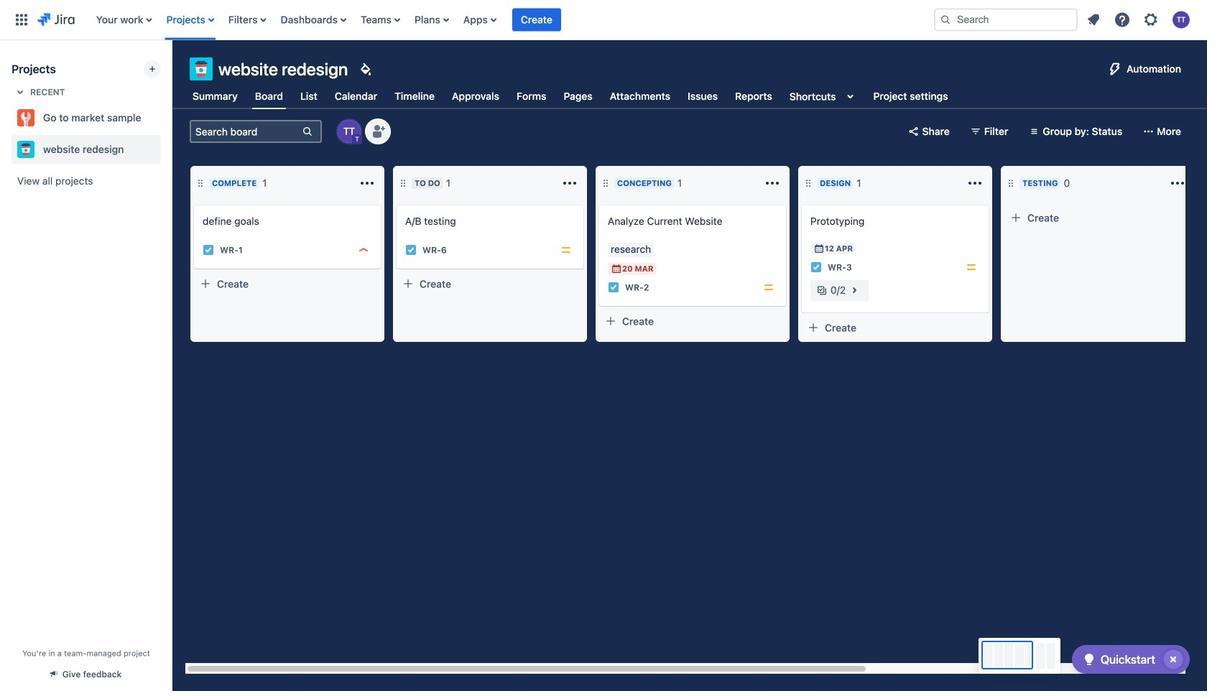 Task type: describe. For each thing, give the bounding box(es) containing it.
create image for column actions menu icon in the top of the page
[[388, 195, 405, 213]]

4 column actions menu image from the left
[[1169, 175, 1186, 192]]

task image for the high icon
[[203, 244, 214, 256]]

column actions menu image
[[561, 175, 578, 192]]

automation image
[[1106, 60, 1124, 78]]

add to starred image
[[157, 109, 174, 126]]

dismiss quickstart image
[[1162, 648, 1185, 671]]

show subtasks image
[[846, 282, 863, 299]]

set project background image
[[357, 60, 374, 78]]

medium image
[[966, 262, 977, 273]]

collapse recent projects image
[[11, 83, 29, 101]]

task image for medium icon
[[810, 262, 822, 273]]

settings image
[[1142, 11, 1160, 28]]

collapse image
[[1146, 175, 1163, 192]]

Search field
[[934, 8, 1078, 31]]

create image
[[185, 195, 203, 213]]

sidebar navigation image
[[157, 57, 188, 86]]



Task type: vqa. For each thing, say whether or not it's contained in the screenshot.
first open icon from the top
no



Task type: locate. For each thing, give the bounding box(es) containing it.
3 column actions menu image from the left
[[966, 175, 984, 192]]

column actions menu image
[[359, 175, 376, 192], [764, 175, 781, 192], [966, 175, 984, 192], [1169, 175, 1186, 192]]

1 horizontal spatial list
[[1081, 7, 1198, 33]]

1 horizontal spatial create image
[[591, 195, 608, 213]]

1 column actions menu image from the left
[[359, 175, 376, 192]]

due date: 20 march 2024 image
[[611, 263, 622, 274]]

jira image
[[37, 11, 75, 28], [37, 11, 75, 28]]

check image
[[1080, 651, 1098, 668]]

task image for the bottom medium image
[[608, 282, 619, 293]]

add people image
[[369, 123, 387, 140]]

2 column actions menu image from the left
[[764, 175, 781, 192]]

create project image
[[147, 63, 158, 75]]

create image for 2nd column actions menu image from the right
[[793, 195, 810, 213]]

1 vertical spatial medium image
[[763, 282, 774, 293]]

2 horizontal spatial create image
[[793, 195, 810, 213]]

add to starred image
[[157, 141, 174, 158]]

notifications image
[[1085, 11, 1102, 28]]

high image
[[358, 244, 369, 256]]

banner
[[0, 0, 1207, 40]]

tab list
[[181, 83, 960, 109]]

search image
[[940, 14, 951, 26]]

None search field
[[934, 8, 1078, 31]]

list
[[89, 0, 923, 40], [1081, 7, 1198, 33]]

0 vertical spatial medium image
[[560, 244, 572, 256]]

create image
[[388, 195, 405, 213], [591, 195, 608, 213], [793, 195, 810, 213]]

3 create image from the left
[[793, 195, 810, 213]]

0 horizontal spatial create image
[[388, 195, 405, 213]]

Search board text field
[[191, 121, 300, 142]]

medium image
[[560, 244, 572, 256], [763, 282, 774, 293]]

0 horizontal spatial medium image
[[560, 244, 572, 256]]

due date: 12 april 2024 image
[[813, 243, 825, 254], [813, 243, 825, 254]]

task image
[[203, 244, 214, 256], [405, 244, 417, 256], [810, 262, 822, 273], [608, 282, 619, 293]]

help image
[[1114, 11, 1131, 28]]

due date: 20 march 2024 image
[[611, 263, 622, 274]]

1 create image from the left
[[388, 195, 405, 213]]

appswitcher icon image
[[13, 11, 30, 28]]

2 create image from the left
[[591, 195, 608, 213]]

your profile and settings image
[[1173, 11, 1190, 28]]

0 horizontal spatial list
[[89, 0, 923, 40]]

list item
[[512, 0, 561, 40]]

1 horizontal spatial medium image
[[763, 282, 774, 293]]

primary element
[[9, 0, 923, 40]]

task image for the top medium image
[[405, 244, 417, 256]]



